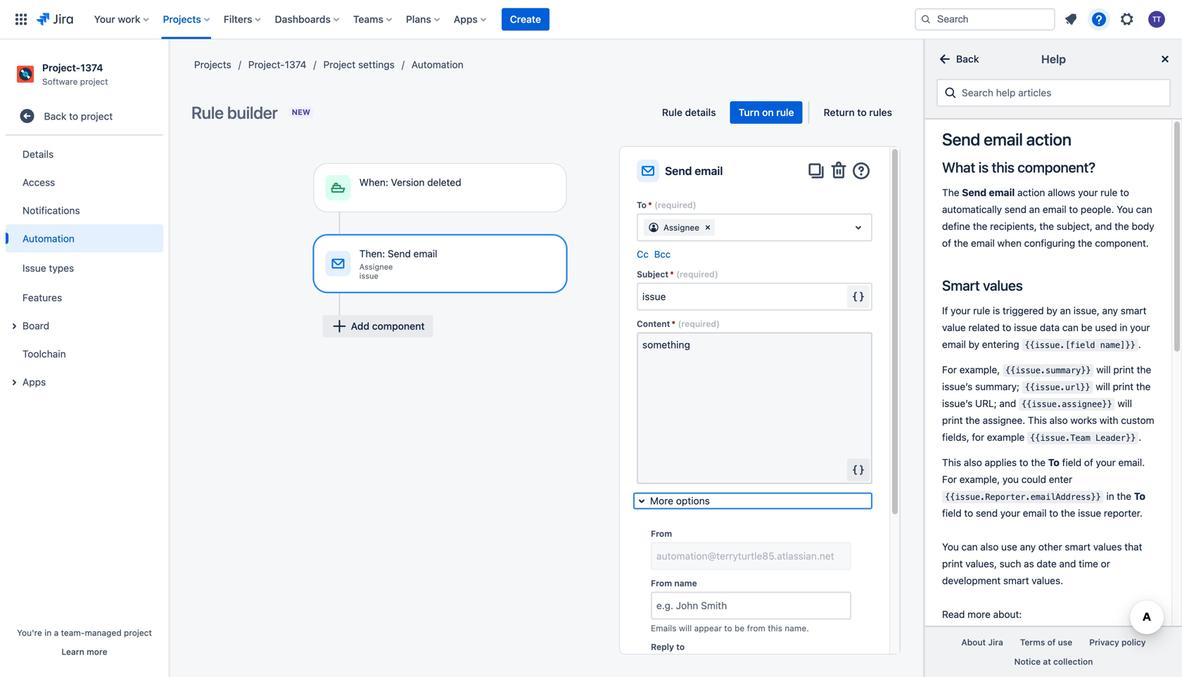 Task type: vqa. For each thing, say whether or not it's contained in the screenshot.
– related to Jun
no



Task type: locate. For each thing, give the bounding box(es) containing it.
(required) right subject at the right
[[676, 270, 718, 279]]

projects
[[163, 13, 201, 25], [194, 59, 231, 70]]

rule
[[191, 103, 224, 122], [662, 107, 683, 118]]

name.
[[785, 624, 809, 634]]

assignee left clear icon
[[664, 223, 700, 233]]

from name
[[651, 579, 697, 589]]

turn
[[739, 107, 760, 118]]

automation link down plans dropdown button at the top left
[[412, 56, 464, 73]]

project right the managed
[[124, 629, 152, 638]]

features
[[23, 292, 62, 304]]

1 horizontal spatial automation
[[412, 59, 464, 70]]

email
[[984, 129, 1023, 149], [695, 164, 723, 178], [414, 248, 437, 260]]

duplicate image left delete icon
[[509, 229, 526, 246]]

to inside 'sidebar' element
[[69, 110, 78, 122]]

1 horizontal spatial duplicate image
[[805, 160, 828, 182]]

You can include smart values (like {{issue.summary}}) and HTML tags in email bodies. text field
[[637, 333, 873, 485]]

types
[[49, 262, 74, 274]]

project-1374 link
[[248, 56, 307, 73]]

assignee inside then: send email assignee issue
[[359, 263, 393, 272]]

1 vertical spatial duplicate image
[[509, 229, 526, 246]]

1 vertical spatial *
[[670, 270, 674, 279]]

a
[[54, 629, 59, 638]]

more options button
[[633, 493, 873, 510]]

banner containing your work
[[0, 0, 1182, 39]]

0 vertical spatial (required)
[[655, 200, 697, 210]]

your work
[[94, 13, 140, 25]]

automation inside 'sidebar' element
[[23, 233, 75, 244]]

to
[[637, 200, 647, 210]]

* right 'content'
[[672, 319, 676, 329]]

send for send email
[[665, 164, 692, 178]]

emails will appear to be from this name. alert
[[651, 623, 852, 634]]

to down software
[[69, 110, 78, 122]]

1 vertical spatial automation
[[23, 233, 75, 244]]

email up to * (required)
[[695, 164, 723, 178]]

From field
[[652, 544, 850, 569]]

to left be
[[724, 624, 732, 634]]

0 vertical spatial assignee
[[664, 223, 700, 233]]

emails will appear to be from this name.
[[651, 624, 809, 634]]

0 vertical spatial automation link
[[412, 56, 464, 73]]

0 horizontal spatial automation link
[[6, 225, 163, 253]]

1 horizontal spatial apps
[[454, 13, 478, 25]]

when: version deleted
[[359, 177, 461, 188]]

automation down notifications
[[23, 233, 75, 244]]

(required) right 'content'
[[678, 319, 720, 329]]

duplicate image left learn more image on the right of the page
[[805, 160, 828, 182]]

jira image
[[37, 11, 73, 28], [37, 11, 73, 28]]

1374 left project on the top
[[285, 59, 307, 70]]

more
[[650, 495, 674, 507]]

back down search field
[[957, 53, 979, 65]]

1 vertical spatial assignee
[[359, 263, 393, 272]]

email inside then: send email assignee issue
[[414, 248, 437, 260]]

project- inside "project-1374 software project"
[[42, 62, 80, 74]]

builder
[[227, 103, 278, 122]]

1 vertical spatial email
[[695, 164, 723, 178]]

back down software
[[44, 110, 66, 122]]

about
[[962, 638, 986, 648]]

expand image
[[6, 375, 23, 391]]

add component image
[[331, 215, 348, 232], [331, 318, 348, 335]]

(required) up user field image
[[655, 200, 697, 210]]

rule inside button
[[662, 107, 683, 118]]

back
[[957, 53, 979, 65], [44, 110, 66, 122]]

0 vertical spatial email
[[984, 129, 1023, 149]]

1 horizontal spatial back
[[957, 53, 979, 65]]

to right 'reply'
[[677, 643, 685, 652]]

project right software
[[80, 77, 108, 86]]

to inside button
[[858, 107, 867, 118]]

of
[[1048, 638, 1056, 648]]

2 vertical spatial *
[[672, 319, 676, 329]]

your profile and settings image
[[1149, 11, 1166, 28]]

0 horizontal spatial project-
[[42, 62, 80, 74]]

project- up software
[[42, 62, 80, 74]]

2 vertical spatial send
[[388, 248, 411, 260]]

notice
[[1015, 657, 1041, 667]]

access
[[23, 177, 55, 188]]

apps right plans dropdown button at the top left
[[454, 13, 478, 25]]

add component button
[[323, 315, 433, 338]]

send
[[942, 129, 981, 149], [665, 164, 692, 178], [388, 248, 411, 260]]

1 horizontal spatial email
[[695, 164, 723, 178]]

work
[[118, 13, 140, 25]]

project up details link
[[81, 110, 113, 122]]

apps inside button
[[23, 376, 46, 388]]

1 horizontal spatial send
[[665, 164, 692, 178]]

0 vertical spatial automation
[[412, 59, 464, 70]]

1374 for project-1374
[[285, 59, 307, 70]]

0 vertical spatial *
[[648, 200, 652, 210]]

issue types
[[23, 262, 74, 274]]

automation for project settings
[[412, 59, 464, 70]]

email left action at the right of the page
[[984, 129, 1023, 149]]

to * (required)
[[637, 200, 697, 210]]

project-
[[248, 59, 285, 70], [42, 62, 80, 74]]

search image
[[921, 14, 932, 25]]

rule left builder in the left top of the page
[[191, 103, 224, 122]]

1374 up back to project link
[[80, 62, 103, 74]]

email right "then:"
[[414, 248, 437, 260]]

issue types link
[[6, 253, 163, 284]]

in
[[45, 629, 52, 638]]

primary element
[[8, 0, 904, 39]]

rules
[[870, 107, 892, 118]]

back inside button
[[957, 53, 979, 65]]

back to project
[[44, 110, 113, 122]]

1 vertical spatial projects
[[194, 59, 231, 70]]

group
[[6, 136, 163, 401]]

0 vertical spatial project
[[80, 77, 108, 86]]

0 vertical spatial duplicate image
[[805, 160, 828, 182]]

0 horizontal spatial send
[[388, 248, 411, 260]]

apps
[[454, 13, 478, 25], [23, 376, 46, 388]]

back inside 'sidebar' element
[[44, 110, 66, 122]]

component
[[372, 321, 425, 332]]

0 horizontal spatial rule
[[191, 103, 224, 122]]

1 from from the top
[[651, 529, 672, 539]]

rule
[[777, 107, 794, 118]]

1 vertical spatial apps
[[23, 376, 46, 388]]

to for reply
[[677, 643, 685, 652]]

1 vertical spatial add component image
[[331, 318, 348, 335]]

projects button
[[159, 8, 215, 31]]

to inside alert
[[724, 624, 732, 634]]

1 horizontal spatial 1374
[[285, 59, 307, 70]]

0 horizontal spatial back
[[44, 110, 66, 122]]

1 vertical spatial from
[[651, 579, 672, 589]]

1 vertical spatial automation link
[[6, 225, 163, 253]]

deleted
[[427, 177, 461, 188]]

2 add component image from the top
[[331, 318, 348, 335]]

1 horizontal spatial automation link
[[412, 56, 464, 73]]

0 vertical spatial apps
[[454, 13, 478, 25]]

1 add component image from the top
[[331, 215, 348, 232]]

0 vertical spatial from
[[651, 529, 672, 539]]

group containing details
[[6, 136, 163, 401]]

send inside then: send email assignee issue
[[388, 248, 411, 260]]

2 horizontal spatial send
[[942, 129, 981, 149]]

to
[[858, 107, 867, 118], [69, 110, 78, 122], [724, 624, 732, 634], [677, 643, 685, 652]]

automation
[[412, 59, 464, 70], [23, 233, 75, 244]]

* right to
[[648, 200, 652, 210]]

return
[[824, 107, 855, 118]]

to left 'rules'
[[858, 107, 867, 118]]

1374 for project-1374 software project
[[80, 62, 103, 74]]

apps button
[[450, 8, 492, 31]]

1 horizontal spatial project-
[[248, 59, 285, 70]]

your
[[94, 13, 115, 25]]

projects inside dropdown button
[[163, 13, 201, 25]]

0 horizontal spatial automation
[[23, 233, 75, 244]]

2 horizontal spatial email
[[984, 129, 1023, 149]]

projects right sidebar navigation icon
[[194, 59, 231, 70]]

0 horizontal spatial email
[[414, 248, 437, 260]]

apps down toolchain
[[23, 376, 46, 388]]

send for send email action
[[942, 129, 981, 149]]

add component
[[351, 321, 425, 332]]

toolchain
[[23, 348, 66, 360]]

more
[[87, 648, 107, 657]]

collection
[[1054, 657, 1093, 667]]

content
[[637, 319, 670, 329]]

policy
[[1122, 638, 1146, 648]]

project- up builder in the left top of the page
[[248, 59, 285, 70]]

*
[[648, 200, 652, 210], [670, 270, 674, 279], [672, 319, 676, 329]]

notice at collection
[[1015, 657, 1093, 667]]

assignee down "then:"
[[359, 263, 393, 272]]

from
[[747, 624, 766, 634]]

from left name
[[651, 579, 672, 589]]

1 vertical spatial back
[[44, 110, 66, 122]]

on
[[762, 107, 774, 118]]

rule builder
[[191, 103, 278, 122]]

0 vertical spatial send
[[942, 129, 981, 149]]

0 horizontal spatial 1374
[[80, 62, 103, 74]]

(required) for to * (required)
[[655, 200, 697, 210]]

0 horizontal spatial duplicate image
[[509, 229, 526, 246]]

bcc
[[654, 249, 671, 260]]

(required)
[[655, 200, 697, 210], [676, 270, 718, 279], [678, 319, 720, 329]]

project settings
[[323, 59, 395, 70]]

0 vertical spatial add component image
[[331, 215, 348, 232]]

you're in a team-managed project
[[17, 629, 152, 638]]

1374 inside "project-1374 software project"
[[80, 62, 103, 74]]

1374
[[285, 59, 307, 70], [80, 62, 103, 74]]

group inside 'sidebar' element
[[6, 136, 163, 401]]

* for content
[[672, 319, 676, 329]]

from for from name
[[651, 579, 672, 589]]

0 horizontal spatial assignee
[[359, 263, 393, 272]]

project
[[80, 77, 108, 86], [81, 110, 113, 122], [124, 629, 152, 638]]

2 vertical spatial email
[[414, 248, 437, 260]]

1 horizontal spatial rule
[[662, 107, 683, 118]]

2 vertical spatial (required)
[[678, 319, 720, 329]]

(required) for subject * (required)
[[676, 270, 718, 279]]

1 vertical spatial (required)
[[676, 270, 718, 279]]

projects up sidebar navigation icon
[[163, 13, 201, 25]]

duplicate image
[[805, 160, 828, 182], [509, 229, 526, 246]]

from down more at the bottom of the page
[[651, 529, 672, 539]]

automation link
[[412, 56, 464, 73], [6, 225, 163, 253]]

* right subject at the right
[[670, 270, 674, 279]]

2 from from the top
[[651, 579, 672, 589]]

automation down plans dropdown button at the top left
[[412, 59, 464, 70]]

automation link up types at the left top of page
[[6, 225, 163, 253]]

rule left details
[[662, 107, 683, 118]]

0 vertical spatial projects
[[163, 13, 201, 25]]

rule for rule builder
[[191, 103, 224, 122]]

project- for project-1374
[[248, 59, 285, 70]]

1 vertical spatial send
[[665, 164, 692, 178]]

name
[[675, 579, 697, 589]]

0 horizontal spatial apps
[[23, 376, 46, 388]]

Search help articles field
[[958, 80, 1164, 106]]

0 vertical spatial back
[[957, 53, 979, 65]]

teams
[[353, 13, 384, 25]]

when:
[[359, 177, 388, 188]]

banner
[[0, 0, 1182, 39]]



Task type: describe. For each thing, give the bounding box(es) containing it.
notice at collection link
[[1006, 653, 1102, 672]]

1 horizontal spatial assignee
[[664, 223, 700, 233]]

turn on rule
[[739, 107, 794, 118]]

issue
[[23, 262, 46, 274]]

delete image
[[533, 229, 550, 246]]

send email
[[665, 164, 723, 178]]

back for back to project
[[44, 110, 66, 122]]

rule details
[[662, 107, 716, 118]]

From name field
[[652, 594, 850, 619]]

notifications image
[[1063, 11, 1080, 28]]

dashboards
[[275, 13, 331, 25]]

1 vertical spatial project
[[81, 110, 113, 122]]

reply
[[651, 643, 674, 652]]

back button
[[931, 48, 988, 70]]

terms of use
[[1020, 638, 1073, 648]]

expand image
[[6, 318, 23, 335]]

features link
[[6, 284, 163, 312]]

project-1374
[[248, 59, 307, 70]]

appear
[[694, 624, 722, 634]]

projects link
[[194, 56, 231, 73]]

teams button
[[349, 8, 398, 31]]

projects for projects dropdown button
[[163, 13, 201, 25]]

toolchain link
[[6, 340, 163, 368]]

duplicate image for delete image
[[805, 160, 828, 182]]

apps inside popup button
[[454, 13, 478, 25]]

apps button
[[6, 368, 163, 396]]

notifications link
[[6, 197, 163, 225]]

issue
[[359, 272, 379, 281]]

change trigger image
[[533, 158, 550, 175]]

rule details button
[[654, 101, 725, 124]]

Search field
[[915, 8, 1056, 31]]

options
[[676, 495, 710, 507]]

settings image
[[1119, 11, 1136, 28]]

delete image
[[828, 160, 850, 182]]

(required) for content * (required)
[[678, 319, 720, 329]]

learn more button
[[62, 647, 107, 658]]

learn more image
[[850, 160, 873, 182]]

will
[[679, 624, 692, 634]]

version
[[391, 177, 425, 188]]

plans
[[406, 13, 431, 25]]

filters button
[[219, 8, 266, 31]]

cc button
[[637, 249, 649, 260]]

privacy policy link
[[1081, 634, 1155, 653]]

notifications
[[23, 205, 80, 216]]

back to project link
[[6, 102, 163, 130]]

projects for projects link
[[194, 59, 231, 70]]

view recommended smart values image
[[850, 289, 867, 305]]

be
[[735, 624, 745, 634]]

about jira button
[[953, 634, 1012, 653]]

automation link for project settings
[[412, 56, 464, 73]]

project-1374 software project
[[42, 62, 108, 86]]

to for back
[[69, 110, 78, 122]]

settings
[[358, 59, 395, 70]]

add component image inside button
[[331, 318, 348, 335]]

your work button
[[90, 8, 155, 31]]

view recommended smart values image
[[850, 462, 867, 479]]

privacy
[[1090, 638, 1120, 648]]

project settings link
[[323, 56, 395, 73]]

* for to
[[648, 200, 652, 210]]

email for send email
[[695, 164, 723, 178]]

send email image
[[640, 163, 657, 179]]

create button
[[502, 8, 550, 31]]

project- for project-1374 software project
[[42, 62, 80, 74]]

you're
[[17, 629, 42, 638]]

terms
[[1020, 638, 1045, 648]]

back for back
[[957, 53, 979, 65]]

jira
[[989, 638, 1004, 648]]

software
[[42, 77, 78, 86]]

help
[[1042, 52, 1066, 66]]

content * (required)
[[637, 319, 720, 329]]

team-
[[61, 629, 85, 638]]

board
[[23, 320, 49, 332]]

help image
[[1091, 11, 1108, 28]]

automation link for notifications
[[6, 225, 163, 253]]

subject * (required)
[[637, 270, 718, 279]]

dashboards button
[[271, 8, 345, 31]]

sidebar element
[[0, 39, 169, 678]]

then:
[[359, 248, 385, 260]]

from for from
[[651, 529, 672, 539]]

close image
[[1157, 51, 1174, 68]]

managed
[[85, 629, 122, 638]]

duplicate image for delete icon
[[509, 229, 526, 246]]

create
[[510, 13, 541, 25]]

board button
[[6, 312, 163, 340]]

when: version deleted button
[[314, 163, 567, 213]]

project
[[323, 59, 356, 70]]

email for send email action
[[984, 129, 1023, 149]]

Issue {{issue.key}} was just updated! field
[[638, 284, 847, 310]]

2 vertical spatial project
[[124, 629, 152, 638]]

open image
[[850, 219, 867, 236]]

rule for rule details
[[662, 107, 683, 118]]

action
[[1027, 129, 1072, 149]]

learn
[[62, 648, 84, 657]]

return to rules button
[[815, 101, 901, 124]]

emails
[[651, 624, 677, 634]]

cc
[[637, 249, 649, 260]]

subject
[[637, 270, 669, 279]]

to for return
[[858, 107, 867, 118]]

send email action
[[942, 129, 1072, 149]]

user field image
[[648, 222, 659, 233]]

appswitcher icon image
[[13, 11, 30, 28]]

sidebar navigation image
[[153, 56, 184, 84]]

use
[[1058, 638, 1073, 648]]

privacy policy
[[1090, 638, 1146, 648]]

clear image
[[702, 222, 714, 233]]

at
[[1043, 657, 1051, 667]]

this
[[768, 624, 783, 634]]

plans button
[[402, 8, 445, 31]]

* for subject
[[670, 270, 674, 279]]

reply to
[[651, 643, 685, 652]]

return to rules
[[824, 107, 892, 118]]

cc bcc
[[637, 249, 671, 260]]

bcc button
[[654, 249, 671, 260]]

terms of use link
[[1012, 634, 1081, 653]]

automation for notifications
[[23, 233, 75, 244]]

project inside "project-1374 software project"
[[80, 77, 108, 86]]



